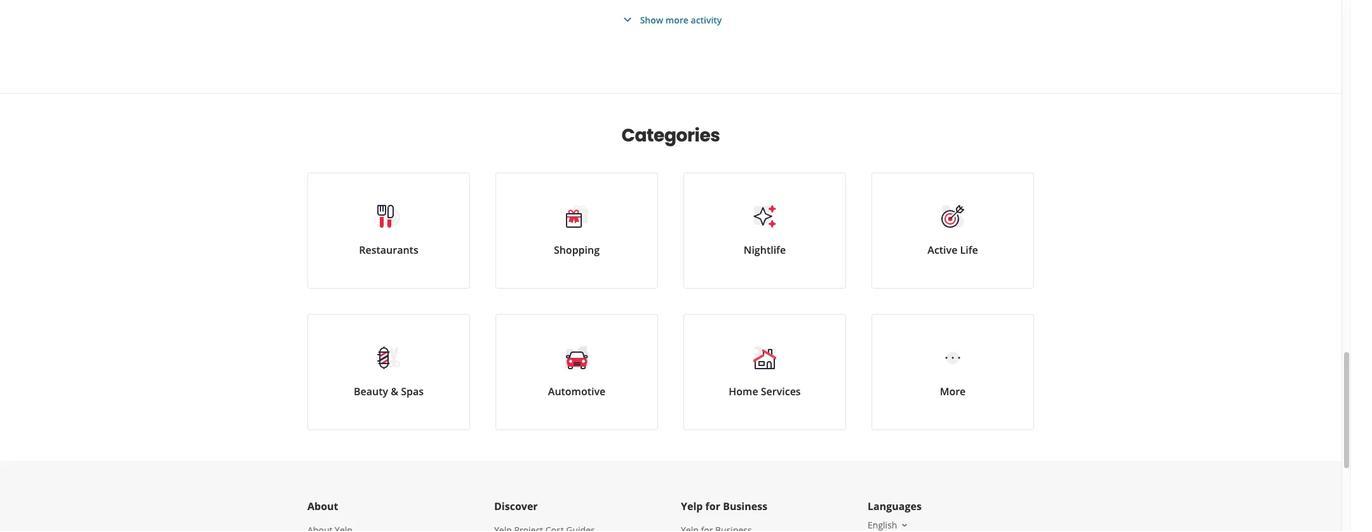 Task type: locate. For each thing, give the bounding box(es) containing it.
categories
[[622, 123, 720, 148]]

shopping link
[[496, 173, 658, 289]]

beauty & spas
[[354, 385, 424, 399]]

home
[[729, 385, 759, 399]]

beauty & spas link
[[308, 315, 470, 431]]

nightlife
[[744, 243, 786, 257]]

restaurants link
[[308, 173, 470, 289]]

show
[[640, 14, 664, 26]]

automotive link
[[496, 315, 658, 431]]

&
[[391, 385, 398, 399]]

home services link
[[684, 315, 846, 431]]

services
[[761, 385, 801, 399]]

home services
[[729, 385, 801, 399]]

discover
[[494, 500, 538, 514]]

restaurants
[[359, 243, 419, 257]]

beauty
[[354, 385, 388, 399]]

nightlife link
[[684, 173, 846, 289]]

yelp
[[681, 500, 703, 514]]

active life link
[[872, 173, 1035, 289]]



Task type: describe. For each thing, give the bounding box(es) containing it.
business
[[723, 500, 768, 514]]

16 chevron down v2 image
[[900, 521, 910, 531]]

languages
[[868, 500, 922, 514]]

shopping
[[554, 243, 600, 257]]

yelp for business
[[681, 500, 768, 514]]

show more activity button
[[620, 12, 722, 27]]

life
[[961, 243, 978, 257]]

about
[[308, 500, 338, 514]]

activity
[[691, 14, 722, 26]]

automotive
[[548, 385, 606, 399]]

category navigation section navigation
[[295, 94, 1047, 461]]

show more activity
[[640, 14, 722, 26]]

active life
[[928, 243, 978, 257]]

24 chevron down v2 image
[[620, 12, 635, 27]]

more link
[[872, 315, 1035, 431]]

more
[[940, 385, 966, 399]]

active
[[928, 243, 958, 257]]

spas
[[401, 385, 424, 399]]

for
[[706, 500, 721, 514]]

more
[[666, 14, 689, 26]]



Task type: vqa. For each thing, say whether or not it's contained in the screenshot.
More
yes



